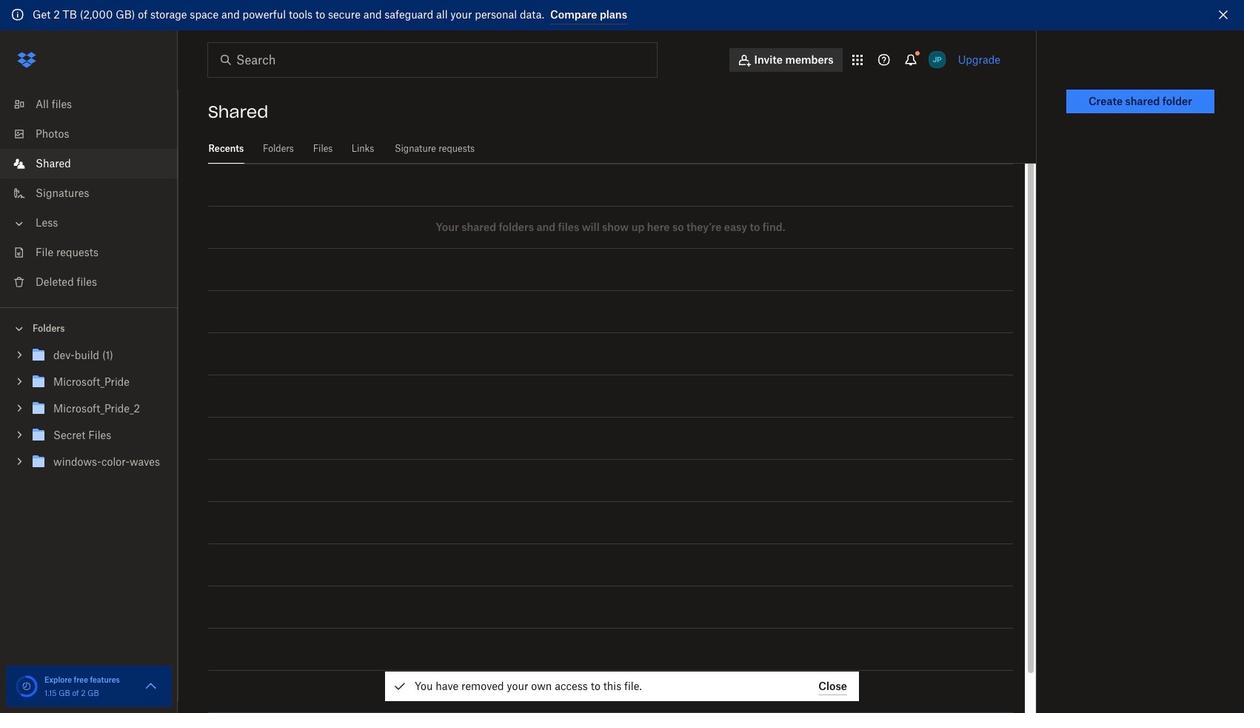 Task type: describe. For each thing, give the bounding box(es) containing it.
dropbox image
[[12, 45, 41, 74]]

Search in folder "Dropbox" text field
[[236, 51, 627, 69]]

1 vertical spatial alert
[[385, 672, 860, 702]]

less image
[[12, 216, 27, 231]]



Task type: vqa. For each thing, say whether or not it's contained in the screenshot.
Photos link
no



Task type: locate. For each thing, give the bounding box(es) containing it.
group
[[0, 339, 178, 487]]

quota usage progress bar
[[15, 675, 39, 699]]

list
[[0, 80, 178, 307]]

alert
[[0, 0, 1245, 30], [385, 672, 860, 702]]

list item
[[0, 149, 178, 178]]

tab list
[[208, 134, 1037, 163]]

0 vertical spatial alert
[[0, 0, 1245, 30]]



